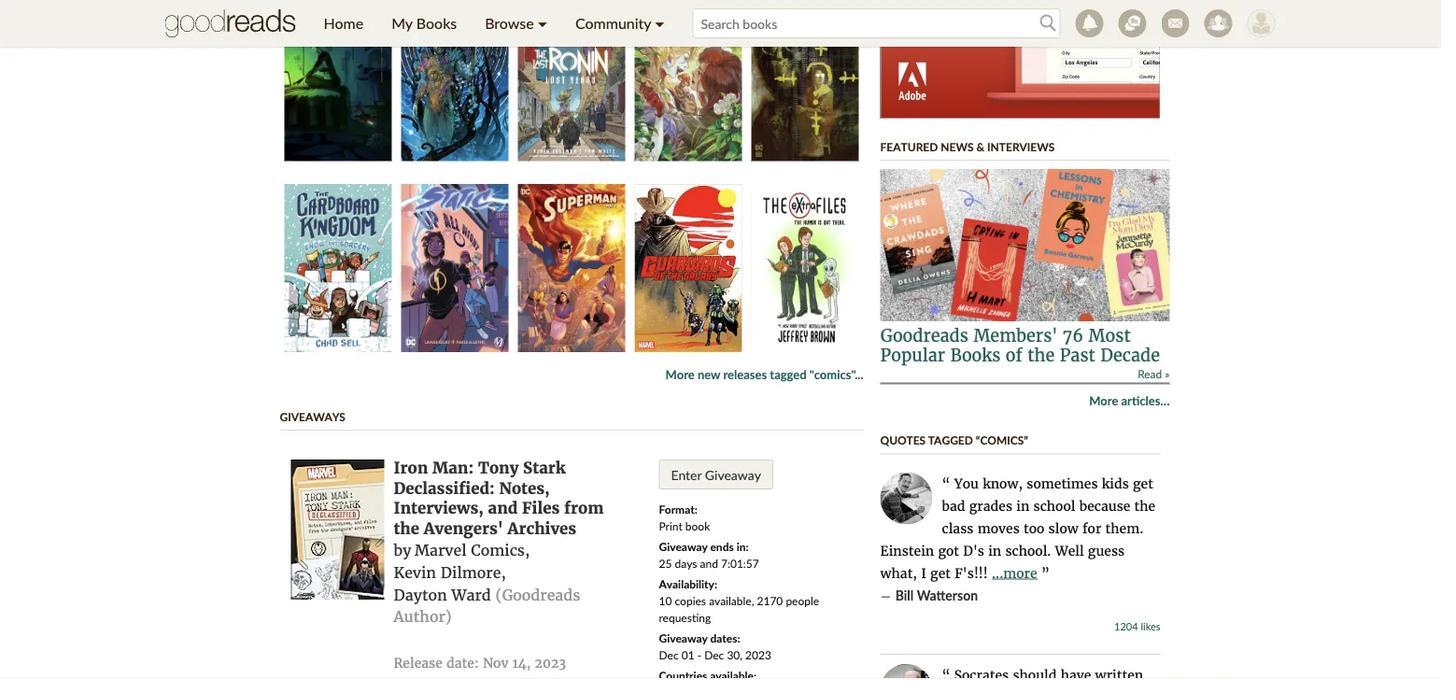 Task type: describe. For each thing, give the bounding box(es) containing it.
date:
[[447, 655, 479, 672]]

got
[[939, 543, 960, 559]]

copies
[[675, 594, 706, 607]]

1 dec from the left
[[659, 648, 679, 662]]

advertisement region
[[881, 0, 1161, 119]]

news
[[941, 140, 974, 153]]

from
[[564, 499, 604, 518]]

the cardboard kingdom #3: snow and sorcery (a graphic novel) image
[[285, 184, 392, 352]]

quotes
[[881, 434, 926, 447]]

enter
[[671, 467, 702, 483]]

home
[[324, 14, 364, 32]]

featured news & interviews
[[881, 140, 1055, 153]]

browse ▾ button
[[471, 0, 562, 47]]

by
[[394, 541, 412, 560]]

tagged
[[929, 434, 973, 447]]

2 dec from the left
[[705, 648, 724, 662]]

Search books text field
[[693, 8, 1061, 38]]

inbox image
[[1162, 9, 1190, 37]]

30,
[[727, 648, 743, 662]]

my books link
[[378, 0, 471, 47]]

giveaways
[[280, 410, 345, 423]]

home link
[[310, 0, 378, 47]]

more for more articles…
[[1090, 393, 1119, 408]]

you know, sometimes kids get bad grades in school because the class moves too slow for them. einstein got d's in school. well guess what, i get f's!!!
[[881, 475, 1156, 582]]

the riddler: year one image
[[752, 0, 859, 161]]

0 horizontal spatial ,
[[501, 564, 506, 582]]

archives
[[508, 519, 577, 539]]

release           date: nov 14, 2023
[[394, 655, 566, 672]]

in:
[[737, 540, 749, 553]]

notes,
[[499, 478, 550, 498]]

▾ for browse ▾
[[538, 14, 548, 32]]

dayton ward
[[394, 586, 491, 605]]

iron man: tony stark declassified: notes, interviews, and files from the avengers' archives link
[[394, 458, 604, 539]]

marvel comics , kevin dilmore ,
[[394, 541, 530, 582]]

...more link
[[992, 565, 1038, 582]]

more for more new releases tagged "comics"...
[[666, 367, 695, 382]]

tagged
[[770, 367, 807, 382]]

"
[[942, 475, 955, 492]]

2023 inside format: print book giveaway ends in: 25 days and 7:01:57 availability: 10 copies available,         2170 people requesting giveaway dates: dec 01         - dec 30, 2023
[[746, 648, 772, 662]]

friend requests image
[[1205, 9, 1233, 37]]

read
[[1138, 367, 1163, 381]]

sometimes
[[1027, 475, 1098, 492]]

requesting
[[659, 611, 711, 624]]

-
[[698, 648, 702, 662]]

class
[[942, 520, 974, 537]]

files
[[522, 499, 560, 518]]

guardians of the galaxy, vol. 1: grootfall image
[[635, 184, 742, 352]]

giveaways link
[[280, 410, 345, 423]]

bob builder image
[[1248, 9, 1276, 37]]

notifications image
[[1076, 9, 1104, 37]]

dayton ward link
[[394, 586, 491, 605]]

static: up all night image
[[401, 184, 509, 352]]

watterson
[[917, 588, 978, 604]]

tony
[[478, 458, 519, 477]]

01
[[682, 648, 695, 662]]

the for from
[[394, 519, 420, 539]]

more new releases tagged "comics"... link
[[666, 367, 864, 382]]

interviews,
[[394, 499, 484, 518]]

einstein
[[881, 543, 935, 559]]

print
[[659, 519, 683, 533]]

man:
[[433, 458, 474, 477]]

the extra files: the humor is out there image
[[752, 184, 859, 352]]

1204
[[1115, 620, 1139, 633]]

featured
[[881, 140, 938, 153]]

likes
[[1141, 620, 1161, 633]]

my group discussions image
[[1119, 9, 1147, 37]]

marvel
[[415, 541, 467, 560]]

available,
[[709, 594, 754, 607]]

popular
[[881, 345, 946, 366]]

1204 likes link
[[1115, 620, 1161, 633]]

kevin
[[394, 564, 436, 582]]

▾ for community ▾
[[655, 14, 665, 32]]

goodreads members' 76 most popular books of the past decade link
[[881, 325, 1161, 366]]

past
[[1060, 345, 1096, 366]]

...more " ― bill watterson
[[881, 565, 1050, 605]]

grades
[[970, 498, 1013, 515]]

the inside goodreads members' 76 most popular books of the past decade read »
[[1028, 345, 1055, 366]]

"comics"...
[[810, 367, 864, 382]]

format:
[[659, 502, 698, 516]]

bill
[[896, 588, 914, 604]]



Task type: locate. For each thing, give the bounding box(es) containing it.
people
[[786, 594, 820, 607]]

1 horizontal spatial the
[[1028, 345, 1055, 366]]

2023 right 30,
[[746, 648, 772, 662]]

format: print book giveaway ends in: 25 days and 7:01:57 availability: 10 copies available,         2170 people requesting giveaway dates: dec 01         - dec 30, 2023
[[659, 502, 820, 662]]

1 horizontal spatial dec
[[705, 648, 724, 662]]

&
[[977, 140, 985, 153]]

d's
[[964, 543, 985, 559]]

0 horizontal spatial more
[[666, 367, 695, 382]]

1 vertical spatial and
[[700, 556, 718, 570]]

2023 right 14,
[[535, 655, 566, 672]]

dilmore
[[441, 564, 501, 582]]

quotes tagged "comics"
[[881, 434, 1029, 447]]

14,
[[513, 655, 531, 672]]

ends
[[711, 540, 734, 553]]

giveaway
[[705, 467, 761, 483], [659, 540, 708, 553], [659, 631, 708, 645]]

kevin dilmore link
[[394, 564, 501, 582]]

iron man: tony stark declassified: notes, interviews, and files from the avengers' archives
[[394, 458, 604, 539]]

stark
[[523, 458, 566, 477]]

release
[[394, 655, 443, 672]]

dec left 01
[[659, 648, 679, 662]]

avengers'
[[424, 519, 504, 539]]

my books
[[392, 14, 457, 32]]

menu containing home
[[310, 0, 679, 47]]

Search for books to add to your shelves search field
[[693, 8, 1061, 38]]

0 vertical spatial books
[[417, 14, 457, 32]]

"
[[1042, 565, 1050, 582]]

1 vertical spatial the
[[1135, 498, 1156, 515]]

dayton
[[394, 586, 447, 605]]

the right of
[[1028, 345, 1055, 366]]

ward
[[452, 586, 491, 605]]

the up "by"
[[394, 519, 420, 539]]

1 horizontal spatial ,
[[525, 541, 530, 560]]

giveaway right enter
[[705, 467, 761, 483]]

school.
[[1006, 543, 1052, 559]]

25
[[659, 556, 672, 570]]

more articles… link
[[1090, 392, 1170, 409]]

(goodreads author)
[[394, 586, 581, 626]]

you
[[955, 475, 979, 492]]

―
[[881, 588, 892, 605]]

10
[[659, 594, 672, 607]]

dec right -
[[705, 648, 724, 662]]

book
[[686, 519, 710, 533]]

aquaman: andromeda image
[[401, 0, 509, 161]]

well
[[1055, 543, 1084, 559]]

books inside menu
[[417, 14, 457, 32]]

0 vertical spatial more
[[666, 367, 695, 382]]

school
[[1034, 498, 1076, 515]]

f's!!!
[[955, 565, 988, 582]]

giveaway up days
[[659, 540, 708, 553]]

more articles…
[[1090, 393, 1170, 408]]

▾ inside dropdown button
[[538, 14, 548, 32]]

books
[[417, 14, 457, 32], [951, 345, 1001, 366]]

and down notes,
[[488, 499, 518, 518]]

enter giveaway
[[671, 467, 761, 483]]

0 horizontal spatial get
[[931, 565, 951, 582]]

0 horizontal spatial ▾
[[538, 14, 548, 32]]

goodreads members' 76 most popular books of the past decade image
[[881, 169, 1170, 321]]

2 ▾ from the left
[[655, 14, 665, 32]]

1 vertical spatial books
[[951, 345, 1001, 366]]

author)
[[394, 607, 452, 626]]

0 horizontal spatial 2023
[[535, 655, 566, 672]]

for
[[1083, 520, 1102, 537]]

giveaway up 01
[[659, 631, 708, 645]]

quotes tagged "comics" link
[[881, 434, 1029, 447]]

know,
[[983, 475, 1023, 492]]

0 horizontal spatial in
[[989, 543, 1002, 559]]

superman vol. 1: supercorp image
[[518, 184, 626, 352]]

the inside you know, sometimes kids get bad grades in school because the class moves too slow for them. einstein got d's in school. well guess what, i get f's!!!
[[1135, 498, 1156, 515]]

iron man by marvel comics image
[[291, 460, 384, 600]]

...more
[[992, 565, 1038, 582]]

get right kids
[[1133, 475, 1154, 492]]

the inside iron man: tony stark declassified: notes, interviews, and files from the avengers' archives
[[394, 519, 420, 539]]

books left of
[[951, 345, 1001, 366]]

iron
[[394, 458, 428, 477]]

kids
[[1102, 475, 1129, 492]]

poison ivy, vol. 2 image
[[635, 0, 742, 161]]

availability:
[[659, 577, 718, 591]]

community
[[576, 14, 651, 32]]

enter giveaway link
[[659, 460, 774, 490]]

the for because
[[1135, 498, 1156, 515]]

0 vertical spatial in
[[1017, 498, 1030, 515]]

1 vertical spatial giveaway
[[659, 540, 708, 553]]

1204 likes
[[1115, 620, 1161, 633]]

in right d's
[[989, 543, 1002, 559]]

1 horizontal spatial more
[[1090, 393, 1119, 408]]

community ▾ button
[[562, 0, 679, 47]]

read » link
[[1138, 367, 1170, 381]]

2 vertical spatial giveaway
[[659, 631, 708, 645]]

of
[[1006, 345, 1023, 366]]

and
[[488, 499, 518, 518], [700, 556, 718, 570]]

articles…
[[1122, 393, 1170, 408]]

more inside more articles… link
[[1090, 393, 1119, 408]]

the
[[1028, 345, 1055, 366], [1135, 498, 1156, 515], [394, 519, 420, 539]]

members'
[[974, 325, 1058, 346]]

▾ right browse
[[538, 14, 548, 32]]

more left new
[[666, 367, 695, 382]]

1 vertical spatial ,
[[501, 564, 506, 582]]

(goodreads
[[496, 586, 581, 605]]

declassified:
[[394, 478, 495, 498]]

community ▾
[[576, 14, 665, 32]]

, down archives on the left of page
[[525, 541, 530, 560]]

»
[[1165, 367, 1170, 381]]

releases
[[724, 367, 767, 382]]

them.
[[1106, 520, 1144, 537]]

goodreads members' 76 most popular books of the past decade read »
[[881, 325, 1170, 381]]

dec
[[659, 648, 679, 662], [705, 648, 724, 662]]

new
[[698, 367, 721, 382]]

0 horizontal spatial and
[[488, 499, 518, 518]]

and inside iron man: tony stark declassified: notes, interviews, and files from the avengers' archives
[[488, 499, 518, 518]]

0 horizontal spatial the
[[394, 519, 420, 539]]

w0rldtr33 (worldtree) vol. 1 image
[[285, 0, 392, 161]]

more left articles…
[[1090, 393, 1119, 408]]

books inside goodreads members' 76 most popular books of the past decade read »
[[951, 345, 1001, 366]]

slow
[[1049, 520, 1079, 537]]

▾ right 'community'
[[655, 14, 665, 32]]

books right my
[[417, 14, 457, 32]]

and inside format: print book giveaway ends in: 25 days and 7:01:57 availability: 10 copies available,         2170 people requesting giveaway dates: dec 01         - dec 30, 2023
[[700, 556, 718, 570]]

featured news & interviews link
[[881, 140, 1055, 153]]

1 horizontal spatial get
[[1133, 475, 1154, 492]]

0 horizontal spatial dec
[[659, 648, 679, 662]]

more new releases tagged "comics"...
[[666, 367, 864, 382]]

1 horizontal spatial books
[[951, 345, 1001, 366]]

7:01:57
[[721, 556, 759, 570]]

, down comics
[[501, 564, 506, 582]]

1 vertical spatial get
[[931, 565, 951, 582]]

menu
[[310, 0, 679, 47]]

1 horizontal spatial and
[[700, 556, 718, 570]]

too
[[1024, 520, 1045, 537]]

bill watterson image
[[881, 472, 933, 525]]

1 horizontal spatial ▾
[[655, 14, 665, 32]]

0 vertical spatial and
[[488, 499, 518, 518]]

0 horizontal spatial books
[[417, 14, 457, 32]]

goodreads
[[881, 325, 969, 346]]

dates:
[[711, 631, 741, 645]]

1 vertical spatial in
[[989, 543, 1002, 559]]

i
[[922, 565, 927, 582]]

get right the i at right
[[931, 565, 951, 582]]

1 horizontal spatial in
[[1017, 498, 1030, 515]]

0 vertical spatial the
[[1028, 345, 1055, 366]]

in up too
[[1017, 498, 1030, 515]]

1 ▾ from the left
[[538, 14, 548, 32]]

teenage mutant ninja turtles: the last ronin - lost years image
[[518, 0, 626, 161]]

and down ends
[[700, 556, 718, 570]]

0 vertical spatial ,
[[525, 541, 530, 560]]

1 horizontal spatial 2023
[[746, 648, 772, 662]]

2 horizontal spatial the
[[1135, 498, 1156, 515]]

the up "them."
[[1135, 498, 1156, 515]]

what,
[[881, 565, 918, 582]]

comics
[[471, 541, 525, 560]]

0 vertical spatial get
[[1133, 475, 1154, 492]]

because
[[1080, 498, 1131, 515]]

days
[[675, 556, 697, 570]]

interviews
[[988, 140, 1055, 153]]

2 vertical spatial the
[[394, 519, 420, 539]]

1 vertical spatial more
[[1090, 393, 1119, 408]]

0 vertical spatial giveaway
[[705, 467, 761, 483]]

76
[[1063, 325, 1084, 346]]

marvel comics link
[[415, 541, 525, 560]]

▾ inside dropdown button
[[655, 14, 665, 32]]



Task type: vqa. For each thing, say whether or not it's contained in the screenshot.
'THE' within IRON MAN: TONY STARK DECLASSIFIED: NOTES, INTERVIEWS, AND FILES FROM THE AVENGERS' ARCHIVES
yes



